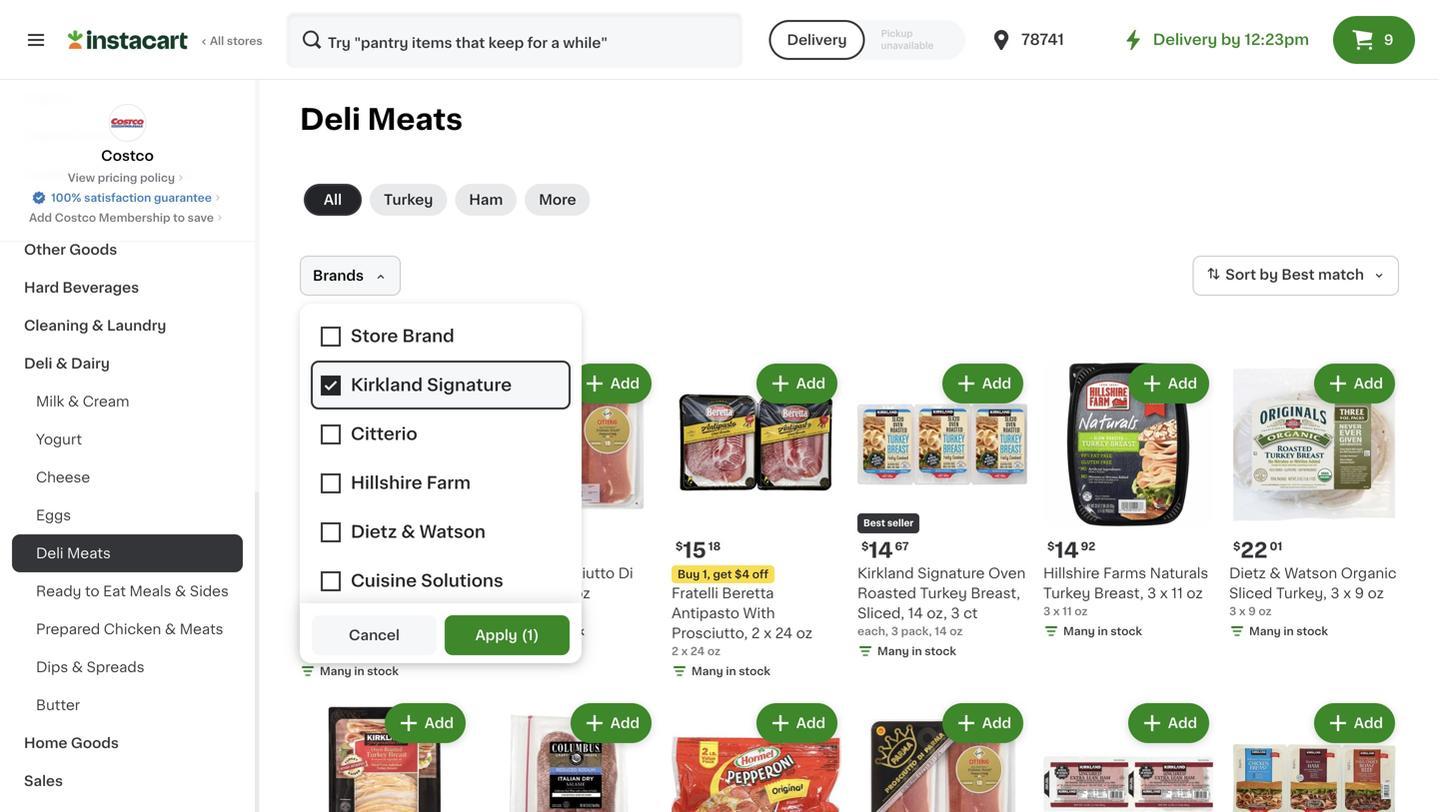 Task type: vqa. For each thing, say whether or not it's contained in the screenshot.
9 to the right
yes



Task type: locate. For each thing, give the bounding box(es) containing it.
hard beverages
[[24, 281, 139, 295]]

goods up health & personal care
[[70, 129, 118, 143]]

ct
[[963, 607, 978, 621]]

turkey right all link
[[384, 193, 433, 207]]

paper goods
[[24, 129, 118, 143]]

$4
[[363, 569, 378, 580], [735, 569, 750, 580]]

eggs link
[[12, 497, 243, 535]]

stock down cancel "button"
[[367, 666, 399, 677]]

match
[[1318, 268, 1364, 282]]

buy up fratelli
[[678, 569, 700, 580]]

14
[[869, 540, 893, 561], [1055, 540, 1079, 561], [908, 607, 923, 621], [935, 626, 947, 637]]

1 horizontal spatial 9
[[1355, 587, 1364, 601]]

2 67 from the left
[[895, 541, 909, 552]]

get
[[341, 569, 360, 580], [713, 569, 732, 580]]

costco up personal
[[101, 149, 154, 163]]

0 vertical spatial meats
[[367, 105, 463, 134]]

meats up turkey link
[[367, 105, 463, 134]]

dips & spreads
[[36, 661, 145, 675]]

$ up dietz
[[1233, 541, 1241, 552]]

14 up pack,
[[908, 607, 923, 621]]

breast, inside kirkland signature oven roasted turkey breast, sliced, 14 oz, 3 ct each, 3 pack, 14 oz
[[971, 587, 1020, 601]]

breast, inside 'hillshire farms naturals turkey breast, 3 x 11 oz 3 x 11 oz'
[[1094, 587, 1144, 601]]

all left turkey link
[[324, 193, 342, 207]]

cheese
[[36, 471, 90, 485]]

2 horizontal spatial turkey
[[1043, 587, 1091, 601]]

best for best seller
[[863, 519, 885, 528]]

other goods link
[[12, 231, 243, 269]]

1 vertical spatial meats
[[67, 547, 111, 561]]

in down pack,
[[912, 646, 922, 657]]

3 left ct
[[951, 607, 960, 621]]

brands
[[313, 269, 364, 283]]

1 horizontal spatial by
[[1260, 268, 1278, 282]]

2 vertical spatial goods
[[71, 737, 119, 751]]

many in stock for 2
[[506, 626, 584, 637]]

with
[[743, 607, 775, 621]]

signature
[[918, 567, 985, 581]]

2 breast, from the left
[[1094, 587, 1144, 601]]

by for delivery
[[1221, 32, 1241, 47]]

product group containing 15
[[672, 360, 841, 684]]

67 right 17
[[335, 541, 349, 552]]

product group containing 22
[[1229, 360, 1399, 644]]

0 vertical spatial deli
[[300, 105, 361, 134]]

all for all stores
[[210, 35, 224, 46]]

9
[[1384, 33, 1394, 47], [1355, 587, 1364, 601], [1248, 606, 1256, 617]]

0 vertical spatial 9
[[1384, 33, 1394, 47]]

100%
[[51, 192, 81, 203]]

delivery by 12:23pm link
[[1121, 28, 1309, 52]]

best left seller
[[863, 519, 885, 528]]

breast, down farms
[[1094, 587, 1144, 601]]

1 vertical spatial to
[[85, 585, 99, 599]]

meats up eat
[[67, 547, 111, 561]]

0 horizontal spatial costco
[[55, 212, 96, 223]]

1 vertical spatial 16
[[319, 646, 331, 657]]

1 vertical spatial all
[[324, 193, 342, 207]]

oz down italian
[[319, 627, 335, 641]]

ready to eat meals & sides link
[[12, 573, 243, 611]]

01
[[1270, 541, 1282, 552]]

0 vertical spatial best
[[1282, 268, 1315, 282]]

& inside deli & dairy link
[[56, 357, 68, 371]]

0 vertical spatial goods
[[70, 129, 118, 143]]

$ left 18
[[676, 541, 683, 552]]

x down the prosciutto, in the bottom of the page
[[681, 646, 688, 657]]

deli up all link
[[300, 105, 361, 134]]

3 down hillshire
[[1043, 606, 1051, 617]]

& for spreads
[[72, 661, 83, 675]]

oz right pack,
[[950, 626, 963, 637]]

prepared
[[36, 623, 100, 637]]

1 horizontal spatial buy 1, get $4 off
[[678, 569, 769, 580]]

sort by
[[1226, 268, 1278, 282]]

deli
[[300, 105, 361, 134], [24, 357, 52, 371], [36, 547, 63, 561]]

2 vertical spatial deli
[[36, 547, 63, 561]]

0 horizontal spatial 1,
[[331, 569, 339, 580]]

x down hillshire
[[1053, 606, 1060, 617]]

2 buy 1, get $4 off from the left
[[678, 569, 769, 580]]

many in stock for prosciutto,
[[692, 666, 770, 677]]

0 vertical spatial 6
[[561, 587, 570, 601]]

$ for $ 14 67
[[861, 541, 869, 552]]

turkey down hillshire
[[1043, 587, 1091, 601]]

11 down hillshire
[[1062, 606, 1072, 617]]

care
[[157, 167, 192, 181]]

78741
[[1021, 32, 1064, 47]]

1 breast, from the left
[[971, 587, 1020, 601]]

0 vertical spatial all
[[210, 35, 224, 46]]

2 get from the left
[[713, 569, 732, 580]]

24 right the prosciutto, in the bottom of the page
[[775, 627, 793, 641]]

to left eat
[[85, 585, 99, 599]]

1 buy 1, get $4 off from the left
[[306, 569, 397, 580]]

0 horizontal spatial best
[[863, 519, 885, 528]]

0 horizontal spatial $4
[[363, 569, 378, 580]]

1 horizontal spatial off
[[752, 569, 769, 580]]

$ inside $ 15 18
[[676, 541, 683, 552]]

many in stock down pack,
[[877, 646, 956, 657]]

instacart logo image
[[68, 28, 188, 52]]

1 horizontal spatial turkey
[[920, 587, 967, 601]]

many for 2
[[506, 626, 537, 637]]

get down 18
[[713, 569, 732, 580]]

78741 button
[[989, 12, 1109, 68]]

oz left each,
[[796, 627, 813, 641]]

x down parma,
[[495, 606, 502, 617]]

oz down naturals
[[1187, 587, 1203, 601]]

0 horizontal spatial delivery
[[787, 33, 847, 47]]

deli & dairy link
[[12, 345, 243, 383]]

1 67 from the left
[[335, 541, 349, 552]]

1, up columbus
[[331, 569, 339, 580]]

x down naturals
[[1160, 587, 1168, 601]]

1 horizontal spatial all
[[324, 193, 342, 207]]

get up columbus
[[341, 569, 360, 580]]

buy 1, get $4 off up columbus
[[306, 569, 397, 580]]

product group
[[300, 360, 470, 684], [486, 360, 656, 644], [672, 360, 841, 684], [857, 360, 1027, 664], [1043, 360, 1213, 644], [1229, 360, 1399, 644], [300, 700, 470, 812], [486, 700, 656, 812], [672, 700, 841, 812], [857, 700, 1027, 812], [1043, 700, 1213, 812], [1229, 700, 1399, 812]]

hillshire farms naturals turkey breast, 3 x 11 oz 3 x 11 oz
[[1043, 567, 1208, 617]]

1 vertical spatial 24
[[690, 646, 705, 657]]

0 horizontal spatial 9
[[1248, 606, 1256, 617]]

by right sort
[[1260, 268, 1278, 282]]

2 $ from the left
[[861, 541, 869, 552]]

pricing
[[98, 172, 137, 183]]

1 vertical spatial goods
[[69, 243, 117, 257]]

& right the dips
[[72, 661, 83, 675]]

stock for turkey,
[[1296, 626, 1328, 637]]

deli down eggs
[[36, 547, 63, 561]]

oz,
[[927, 607, 947, 621]]

many in stock down the prosciutto, in the bottom of the page
[[692, 666, 770, 677]]

1 horizontal spatial breast,
[[1094, 587, 1144, 601]]

& left sides
[[175, 585, 186, 599]]

milk & cream
[[36, 395, 129, 409]]

0 horizontal spatial by
[[1221, 32, 1241, 47]]

$ inside $ 14 67
[[861, 541, 869, 552]]

view pricing policy link
[[68, 170, 187, 186]]

in for 2
[[540, 626, 550, 637]]

6
[[561, 587, 570, 601], [505, 606, 512, 617]]

1 horizontal spatial best
[[1282, 268, 1315, 282]]

$ for $ 22 01
[[1233, 541, 1241, 552]]

citterio prosciutto di parma, 2 x 6 oz 2 x 6 oz
[[486, 567, 633, 617]]

1 vertical spatial deli meats
[[36, 547, 111, 561]]

best left the match
[[1282, 268, 1315, 282]]

turkey inside kirkland signature oven roasted turkey breast, sliced, 14 oz, 3 ct each, 3 pack, 14 oz
[[920, 587, 967, 601]]

add costco membership to save
[[29, 212, 214, 223]]

prepared chicken & meats link
[[12, 611, 243, 649]]

None search field
[[286, 12, 743, 68]]

pack,
[[901, 626, 932, 637]]

1 vertical spatial 11
[[1062, 606, 1072, 617]]

1, up fratelli
[[703, 569, 710, 580]]

many in stock for dry
[[320, 666, 399, 677]]

x down prosciutto
[[550, 587, 558, 601]]

0 horizontal spatial all
[[210, 35, 224, 46]]

fratelli beretta antipasto with prosciutto, 2 x 24 oz 2 x 24 oz
[[672, 587, 813, 657]]

$ up hillshire
[[1047, 541, 1055, 552]]

deli meats link
[[12, 535, 243, 573]]

in for dry
[[354, 666, 364, 677]]

0 horizontal spatial off
[[381, 569, 397, 580]]

1 vertical spatial by
[[1260, 268, 1278, 282]]

meals
[[129, 585, 171, 599]]

0 vertical spatial 11
[[1171, 587, 1183, 601]]

0 vertical spatial deli meats
[[300, 105, 463, 134]]

stores
[[227, 35, 262, 46]]

& down beverages
[[92, 319, 104, 333]]

deli up the milk
[[24, 357, 52, 371]]

14 down oz,
[[935, 626, 947, 637]]

buy 1, get $4 off down 18
[[678, 569, 769, 580]]

deli meats inside "link"
[[36, 547, 111, 561]]

seller
[[887, 519, 914, 528]]

$ inside $ 22 01
[[1233, 541, 1241, 552]]

0 horizontal spatial breast,
[[971, 587, 1020, 601]]

view
[[68, 172, 95, 183]]

prosciutto
[[542, 567, 615, 581]]

deli for deli & dairy link
[[24, 357, 52, 371]]

milk
[[36, 395, 64, 409]]

x down "with" at the right
[[764, 627, 772, 641]]

1 horizontal spatial to
[[173, 212, 185, 223]]

personal
[[90, 167, 154, 181]]

2 vertical spatial meats
[[180, 623, 223, 637]]

stock down pack,
[[925, 646, 956, 657]]

1
[[527, 629, 533, 643]]

2 off from the left
[[752, 569, 769, 580]]

oz down prosciutto
[[574, 587, 590, 601]]

many for prosciutto,
[[692, 666, 723, 677]]

stock down fratelli beretta antipasto with prosciutto, 2 x 24 oz 2 x 24 oz
[[739, 666, 770, 677]]

stock for breast,
[[925, 646, 956, 657]]

all link
[[304, 184, 362, 216]]

goods inside 'link'
[[70, 129, 118, 143]]

1 get from the left
[[341, 569, 360, 580]]

meats
[[367, 105, 463, 134], [67, 547, 111, 561], [180, 623, 223, 637]]

0 horizontal spatial 67
[[335, 541, 349, 552]]

by for sort
[[1260, 268, 1278, 282]]

$ inside '$ 14 92'
[[1047, 541, 1055, 552]]

all inside all stores link
[[210, 35, 224, 46]]

& inside the dietz & watson organic sliced turkey, 3 x 9 oz 3 x 9 oz
[[1270, 567, 1281, 581]]

& inside health & personal care link
[[75, 167, 87, 181]]

delivery inside button
[[787, 33, 847, 47]]

paper
[[24, 129, 66, 143]]

1 horizontal spatial $4
[[735, 569, 750, 580]]

costco link
[[101, 104, 154, 166]]

67 inside $ 14 67
[[895, 541, 909, 552]]

$ 15 18
[[676, 540, 721, 561]]

in down the prosciutto, in the bottom of the page
[[726, 666, 736, 677]]

paper goods link
[[12, 117, 243, 155]]

1 off from the left
[[381, 569, 397, 580]]

home
[[24, 737, 67, 751]]

costco logo image
[[108, 104, 146, 142]]

0 vertical spatial by
[[1221, 32, 1241, 47]]

12:23pm
[[1245, 32, 1309, 47]]

goods right 'home'
[[71, 737, 119, 751]]

& inside dips & spreads link
[[72, 661, 83, 675]]

oz
[[574, 587, 590, 601], [1187, 587, 1203, 601], [1368, 587, 1384, 601], [515, 606, 528, 617], [1075, 606, 1088, 617], [1259, 606, 1272, 617], [950, 626, 963, 637], [319, 627, 335, 641], [796, 627, 813, 641], [334, 646, 347, 657], [707, 646, 721, 657]]

naturals
[[1150, 567, 1208, 581]]

$ for $ 15 18
[[676, 541, 683, 552]]

deli meats up ready
[[36, 547, 111, 561]]

$ for $ 14 92
[[1047, 541, 1055, 552]]

many for sliced
[[1249, 626, 1281, 637]]

by left '12:23pm'
[[1221, 32, 1241, 47]]

apply
[[475, 629, 517, 643]]

1 horizontal spatial get
[[713, 569, 732, 580]]

in for breast,
[[1098, 626, 1108, 637]]

1 horizontal spatial 1,
[[703, 569, 710, 580]]

wine link
[[12, 193, 243, 231]]

buy down 17
[[306, 569, 328, 580]]

& inside cleaning & laundry link
[[92, 319, 104, 333]]

6 down prosciutto
[[561, 587, 570, 601]]

1 horizontal spatial delivery
[[1153, 32, 1217, 47]]

many in stock down the turkey,
[[1249, 626, 1328, 637]]

best
[[1282, 268, 1315, 282], [863, 519, 885, 528]]

1 horizontal spatial meats
[[180, 623, 223, 637]]

costco down 100%
[[55, 212, 96, 223]]

11
[[1171, 587, 1183, 601], [1062, 606, 1072, 617]]

1 horizontal spatial 24
[[775, 627, 793, 641]]

1 horizontal spatial costco
[[101, 149, 154, 163]]

buy 1, get $4 off
[[306, 569, 397, 580], [678, 569, 769, 580]]

many in stock for breast,
[[1063, 626, 1142, 637]]

many in stock for sliced
[[1249, 626, 1328, 637]]

0 horizontal spatial meats
[[67, 547, 111, 561]]

best for best match
[[1282, 268, 1315, 282]]

goods for paper goods
[[70, 129, 118, 143]]

cheese link
[[12, 459, 243, 497]]

in down the turkey,
[[1284, 626, 1294, 637]]

0 horizontal spatial 11
[[1062, 606, 1072, 617]]

many in stock down cancel
[[320, 666, 399, 677]]

many for breast,
[[1063, 626, 1095, 637]]

1 vertical spatial deli
[[24, 357, 52, 371]]

deli inside "link"
[[36, 547, 63, 561]]

11 down naturals
[[1171, 587, 1183, 601]]

all left stores
[[210, 35, 224, 46]]

0 vertical spatial 16
[[300, 627, 315, 641]]

add button
[[387, 366, 464, 402], [572, 366, 650, 402], [758, 366, 835, 402], [944, 366, 1021, 402], [1130, 366, 1207, 402], [1316, 366, 1393, 402], [387, 706, 464, 742], [572, 706, 650, 742], [758, 706, 835, 742], [944, 706, 1021, 742], [1130, 706, 1207, 742], [1316, 706, 1393, 742]]

sides
[[190, 585, 229, 599]]

& inside ready to eat meals & sides link
[[175, 585, 186, 599]]

1 1, from the left
[[331, 569, 339, 580]]

stock down 'hillshire farms naturals turkey breast, 3 x 11 oz 3 x 11 oz'
[[1111, 626, 1142, 637]]

& down 01
[[1270, 567, 1281, 581]]

dietz & watson organic sliced turkey, 3 x 9 oz 3 x 9 oz
[[1229, 567, 1397, 617]]

2 vertical spatial 9
[[1248, 606, 1256, 617]]

breast, down 'oven' at the right of page
[[971, 587, 1020, 601]]

3 $ from the left
[[1047, 541, 1055, 552]]

1 buy from the left
[[306, 569, 328, 580]]

liquor
[[24, 91, 70, 105]]

all stores link
[[68, 12, 264, 68]]

best match
[[1282, 268, 1364, 282]]

stock right )
[[553, 626, 584, 637]]

goods up beverages
[[69, 243, 117, 257]]

off up the low
[[381, 569, 397, 580]]

& for watson
[[1270, 567, 1281, 581]]

satisfaction
[[84, 192, 151, 203]]

1 horizontal spatial 11
[[1171, 587, 1183, 601]]

sodium
[[408, 587, 461, 601]]

in for turkey
[[912, 646, 922, 657]]

0 horizontal spatial buy
[[306, 569, 328, 580]]

1 horizontal spatial buy
[[678, 569, 700, 580]]

all inside all link
[[324, 193, 342, 207]]

& inside the milk & cream link
[[68, 395, 79, 409]]

0 horizontal spatial buy 1, get $4 off
[[306, 569, 397, 580]]

by inside field
[[1260, 268, 1278, 282]]

0 horizontal spatial 6
[[505, 606, 512, 617]]

4 $ from the left
[[1233, 541, 1241, 552]]

best inside field
[[1282, 268, 1315, 282]]

1 vertical spatial best
[[863, 519, 885, 528]]

2 horizontal spatial 9
[[1384, 33, 1394, 47]]

to down 'guarantee'
[[173, 212, 185, 223]]

deli meats up turkey link
[[300, 105, 463, 134]]

$4 up the low
[[363, 569, 378, 580]]

$ down best seller
[[861, 541, 869, 552]]

0 vertical spatial costco
[[101, 149, 154, 163]]

$
[[676, 541, 683, 552], [861, 541, 869, 552], [1047, 541, 1055, 552], [1233, 541, 1241, 552]]

meats down sides
[[180, 623, 223, 637]]

home goods link
[[12, 725, 243, 763]]

in
[[540, 626, 550, 637], [1098, 626, 1108, 637], [1284, 626, 1294, 637], [912, 646, 922, 657], [354, 666, 364, 677], [726, 666, 736, 677]]

Best match Sort by field
[[1193, 256, 1399, 296]]

1 horizontal spatial 67
[[895, 541, 909, 552]]

67
[[335, 541, 349, 552], [895, 541, 909, 552]]

24 down the prosciutto, in the bottom of the page
[[690, 646, 705, 657]]

in down cancel
[[354, 666, 364, 677]]

3 down naturals
[[1147, 587, 1156, 601]]

1 vertical spatial 9
[[1355, 587, 1364, 601]]

0 horizontal spatial get
[[341, 569, 360, 580]]

many in stock down 'hillshire farms naturals turkey breast, 3 x 11 oz 3 x 11 oz'
[[1063, 626, 1142, 637]]

67 down seller
[[895, 541, 909, 552]]

1 $ from the left
[[676, 541, 683, 552]]

turkey up oz,
[[920, 587, 967, 601]]

stock down the turkey,
[[1296, 626, 1328, 637]]

salame,
[[374, 607, 430, 621]]

3
[[1147, 587, 1156, 601], [1331, 587, 1340, 601], [1043, 606, 1051, 617], [1229, 606, 1236, 617], [951, 607, 960, 621], [891, 626, 898, 637]]

hillshire
[[1043, 567, 1100, 581]]

0 horizontal spatial deli meats
[[36, 547, 111, 561]]

(
[[521, 629, 527, 643]]



Task type: describe. For each thing, give the bounding box(es) containing it.
2 up apply
[[486, 606, 493, 617]]

2 buy from the left
[[678, 569, 700, 580]]

1 vertical spatial 6
[[505, 606, 512, 617]]

1 $4 from the left
[[363, 569, 378, 580]]

delivery for delivery by 12:23pm
[[1153, 32, 1217, 47]]

dips & spreads link
[[12, 649, 243, 687]]

oz down the prosciutto, in the bottom of the page
[[707, 646, 721, 657]]

1 horizontal spatial deli meats
[[300, 105, 463, 134]]

1 horizontal spatial 6
[[561, 587, 570, 601]]

oz down 'organic'
[[1368, 587, 1384, 601]]

citterio
[[486, 567, 538, 581]]

22
[[1241, 540, 1268, 561]]

kirkland
[[857, 567, 914, 581]]

1 horizontal spatial 16
[[319, 646, 331, 657]]

x down sodium
[[446, 607, 453, 621]]

stock for 3
[[1111, 626, 1142, 637]]

in for sliced
[[1284, 626, 1294, 637]]

membership
[[99, 212, 170, 223]]

& for personal
[[75, 167, 87, 181]]

0 horizontal spatial turkey
[[384, 193, 433, 207]]

dairy
[[71, 357, 110, 371]]

$ 14 92
[[1047, 540, 1096, 561]]

roasted
[[857, 587, 916, 601]]

dips
[[36, 661, 68, 675]]

deli for deli meats "link"
[[36, 547, 63, 561]]

apply ( 1 )
[[475, 629, 539, 643]]

milk & cream link
[[12, 383, 243, 421]]

beretta
[[722, 587, 774, 601]]

many in stock for turkey
[[877, 646, 956, 657]]

& for cream
[[68, 395, 79, 409]]

all for all
[[324, 193, 342, 207]]

hard
[[24, 281, 59, 295]]

columbus
[[300, 587, 372, 601]]

2 down the prosciutto, in the bottom of the page
[[672, 646, 679, 657]]

2 down "with" at the right
[[751, 627, 760, 641]]

17 67
[[311, 540, 349, 561]]

100% satisfaction guarantee
[[51, 192, 212, 203]]

parma,
[[486, 587, 534, 601]]

goods for other goods
[[69, 243, 117, 257]]

stock for 2
[[739, 666, 770, 677]]

many for turkey
[[877, 646, 909, 657]]

14 up kirkland
[[869, 540, 893, 561]]

service type group
[[769, 20, 965, 60]]

3 down sliced on the right
[[1229, 606, 1236, 617]]

x down italian
[[309, 646, 316, 657]]

100% satisfaction guarantee button
[[31, 186, 224, 206]]

2 $4 from the left
[[735, 569, 750, 580]]

dietz
[[1229, 567, 1266, 581]]

ready
[[36, 585, 81, 599]]

kirkland signature oven roasted turkey breast, sliced, 14 oz, 3 ct each, 3 pack, 14 oz
[[857, 567, 1026, 637]]

18
[[708, 541, 721, 552]]

in for prosciutto,
[[726, 666, 736, 677]]

fratelli
[[672, 587, 718, 601]]

oz down sliced on the right
[[1259, 606, 1272, 617]]

more link
[[525, 184, 590, 216]]

17
[[311, 540, 333, 561]]

hard beverages link
[[12, 269, 243, 307]]

eat
[[103, 585, 126, 599]]

0 vertical spatial to
[[173, 212, 185, 223]]

2 right parma,
[[537, 587, 546, 601]]

brands button
[[300, 256, 401, 296]]

add inside add costco membership to save link
[[29, 212, 52, 223]]

each,
[[857, 626, 888, 637]]

add costco membership to save link
[[29, 210, 226, 226]]

9 inside 9 button
[[1384, 33, 1394, 47]]

organic
[[1341, 567, 1397, 581]]

ham
[[469, 193, 503, 207]]

oz down parma,
[[515, 606, 528, 617]]

view pricing policy
[[68, 172, 175, 183]]

farms
[[1103, 567, 1146, 581]]

health & personal care
[[24, 167, 192, 181]]

cream
[[83, 395, 129, 409]]

$ 14 67
[[861, 540, 909, 561]]

sliced
[[1229, 587, 1273, 601]]

turkey inside 'hillshire farms naturals turkey breast, 3 x 11 oz 3 x 11 oz'
[[1043, 587, 1091, 601]]

sort
[[1226, 268, 1256, 282]]

goods for home goods
[[71, 737, 119, 751]]

sales
[[24, 775, 63, 788]]

cleaning
[[24, 319, 88, 333]]

2 1, from the left
[[703, 569, 710, 580]]

wine
[[24, 205, 60, 219]]

0 vertical spatial 24
[[775, 627, 793, 641]]

more
[[539, 193, 576, 207]]

meats inside "link"
[[67, 547, 111, 561]]

0 horizontal spatial 16
[[300, 627, 315, 641]]

1 vertical spatial costco
[[55, 212, 96, 223]]

delivery by 12:23pm
[[1153, 32, 1309, 47]]

stock for x
[[553, 626, 584, 637]]

many for dry
[[320, 666, 351, 677]]

x down sliced on the right
[[1239, 606, 1246, 617]]

sliced,
[[857, 607, 904, 621]]

all stores
[[210, 35, 262, 46]]

italian
[[300, 607, 342, 621]]

0 horizontal spatial to
[[85, 585, 99, 599]]

product group containing 17
[[300, 360, 470, 684]]

stock for salame,
[[367, 666, 399, 677]]

67 inside 17 67
[[335, 541, 349, 552]]

x down 'organic'
[[1343, 587, 1351, 601]]

delivery for delivery
[[787, 33, 847, 47]]

watson
[[1284, 567, 1337, 581]]

2 horizontal spatial meats
[[367, 105, 463, 134]]

butter link
[[12, 687, 243, 725]]

deli & dairy
[[24, 357, 110, 371]]

& for laundry
[[92, 319, 104, 333]]

15
[[683, 540, 706, 561]]

beverages
[[62, 281, 139, 295]]

& for dairy
[[56, 357, 68, 371]]

low
[[375, 587, 404, 601]]

cleaning & laundry link
[[12, 307, 243, 345]]

oven
[[988, 567, 1026, 581]]

3 left pack,
[[891, 626, 898, 637]]

di
[[618, 567, 633, 581]]

eggs
[[36, 509, 71, 523]]

dry
[[345, 607, 371, 621]]

2 down italian
[[300, 646, 307, 657]]

other
[[24, 243, 66, 257]]

other goods
[[24, 243, 117, 257]]

health & personal care link
[[12, 155, 243, 193]]

prepared chicken & meats
[[36, 623, 223, 637]]

home goods
[[24, 737, 119, 751]]

oz inside kirkland signature oven roasted turkey breast, sliced, 14 oz, 3 ct each, 3 pack, 14 oz
[[950, 626, 963, 637]]

2 down sodium
[[433, 607, 442, 621]]

0 horizontal spatial 24
[[690, 646, 705, 657]]

spreads
[[87, 661, 145, 675]]

Search field
[[288, 14, 741, 66]]

3 down watson
[[1331, 587, 1340, 601]]

save
[[188, 212, 214, 223]]

oz down the dry
[[334, 646, 347, 657]]

columbus low sodium italian dry salame, 2 x 16 oz 2 x 16 oz
[[300, 587, 461, 657]]

14 left 92
[[1055, 540, 1079, 561]]

best seller
[[863, 519, 914, 528]]

& inside prepared chicken & meats link
[[165, 623, 176, 637]]

oz down hillshire
[[1075, 606, 1088, 617]]



